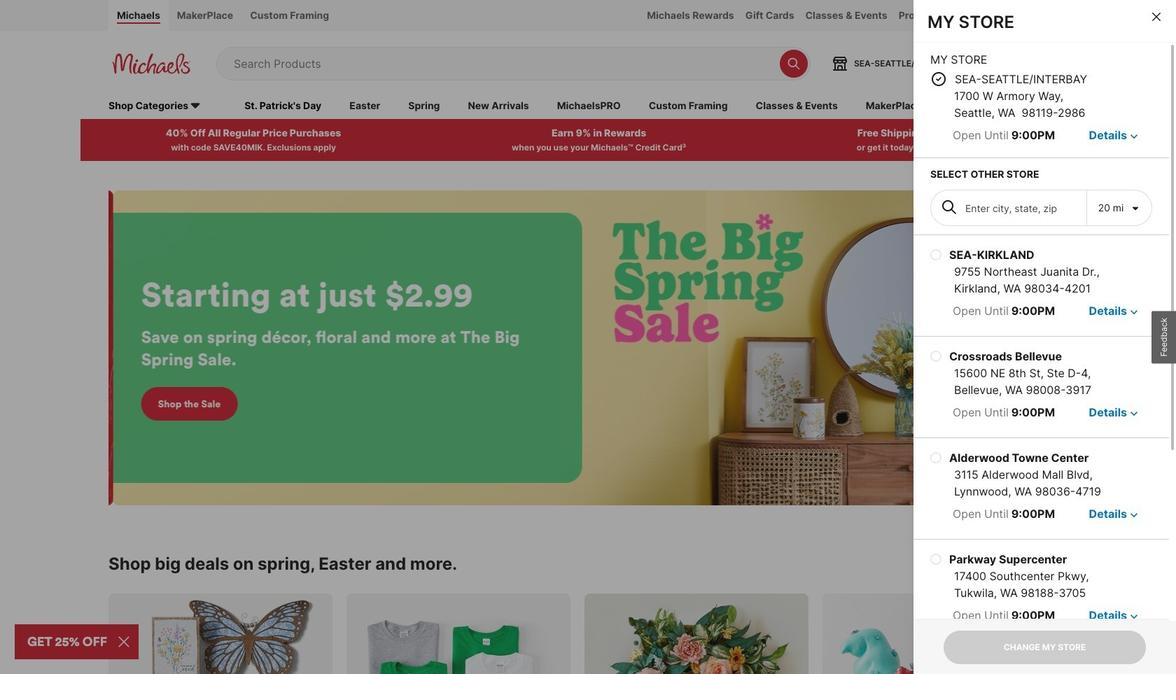 Task type: describe. For each thing, give the bounding box(es) containing it.
40% off all regular price purchases image
[[0, 190, 110, 505]]

search button image
[[787, 57, 801, 71]]

grey, white and green folded t-shirts image
[[347, 594, 571, 674]]

butterfly and floral décor accents on open shelves image
[[109, 594, 333, 674]]

close image
[[1153, 13, 1161, 21]]



Task type: vqa. For each thing, say whether or not it's contained in the screenshot.
green wreath with pink and yellow flowers Image
yes



Task type: locate. For each thing, give the bounding box(es) containing it.
gnome and rabbit ceramic paintable crafts image
[[823, 594, 1047, 674]]

green wreath with pink and yellow flowers image
[[585, 594, 809, 674]]

the big spring sale logo in green and pink on yellow wall with natural wood mirror and chest image
[[110, 190, 1062, 505]]

Enter city, state, zip field
[[931, 190, 1087, 225]]

dialog
[[914, 0, 1176, 674]]

Search Input field
[[234, 48, 773, 80]]

option group
[[914, 235, 1169, 674]]



